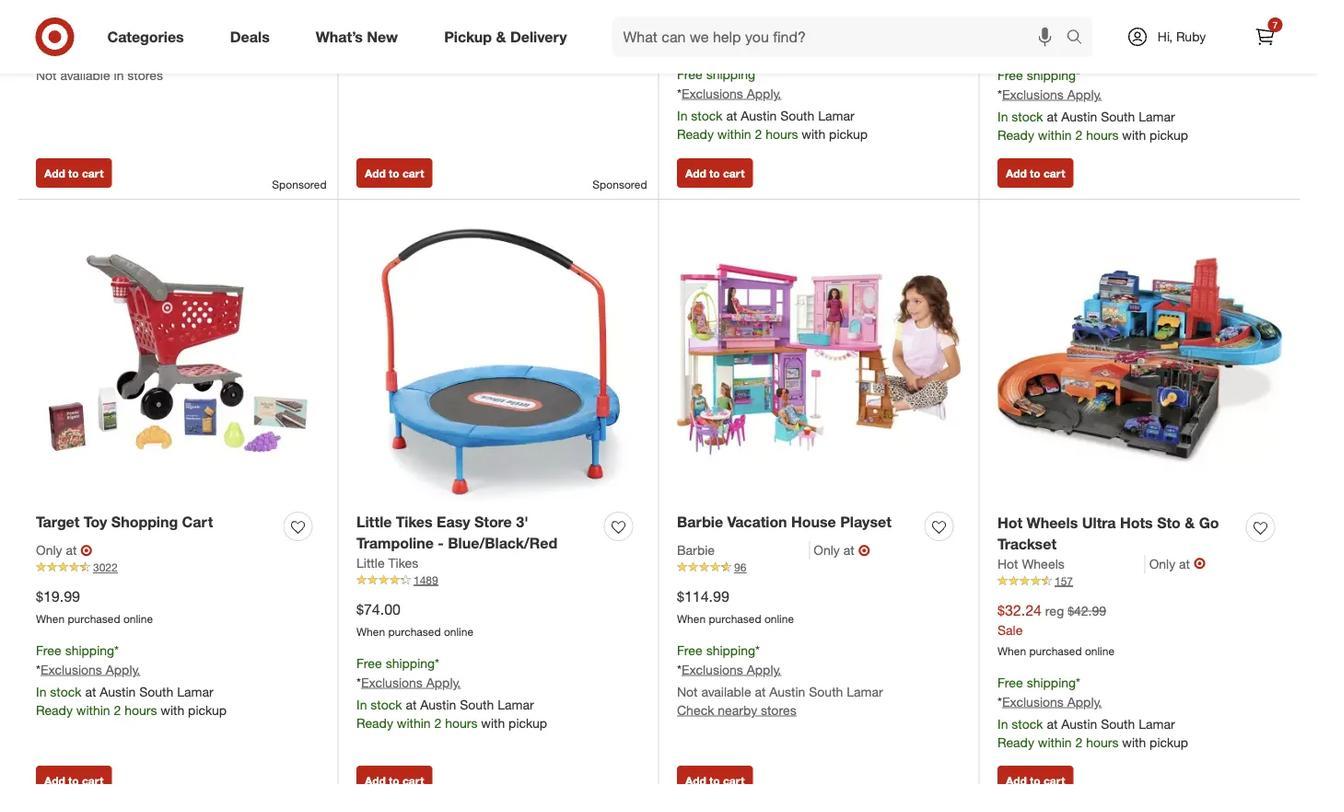 Task type: describe. For each thing, give the bounding box(es) containing it.
target toy shopping cart
[[36, 514, 213, 532]]

96
[[734, 561, 747, 575]]

free shipping * * exclusions apply. in stock at  austin south lamar ready within 2 hours with pickup for target toy shopping cart
[[36, 643, 227, 719]]

pickup
[[444, 28, 492, 46]]

available for in
[[60, 67, 110, 83]]

buy 2, get 1 free on disney toys, kid's clothing & home for fourth add to cart button
[[998, 17, 1276, 52]]

free shipping * * exclusions apply. in stock at  austin south lamar ready within 2 hours with pickup for hot wheels ultra hots sto & go trackset
[[998, 675, 1189, 751]]

ultra
[[1082, 515, 1116, 533]]

1489 link
[[357, 573, 640, 589]]

hi,
[[1158, 29, 1173, 45]]

new
[[367, 28, 398, 46]]

barbie for barbie vacation house playset
[[677, 514, 723, 532]]

hot for hot wheels ultra hots sto & go trackset
[[998, 515, 1023, 533]]

* inside "free shipping * exclusions apply."
[[357, 32, 361, 48]]

free shipping * * exclusions apply. not available in stores
[[36, 26, 163, 83]]

hot wheels
[[998, 556, 1065, 572]]

96 link
[[677, 560, 961, 576]]

online for $19.99
[[123, 613, 153, 627]]

apply. inside the free shipping * * exclusions apply. not available at austin south lamar check nearby stores
[[747, 662, 782, 678]]

barbie vacation house playset link
[[677, 512, 892, 533]]

in
[[114, 67, 124, 83]]

not for free shipping * * exclusions apply. not available at austin south lamar check nearby stores
[[677, 684, 698, 700]]

$32.24
[[998, 602, 1042, 620]]

within for little tikes easy store 3' trampoline - blue/black/red
[[397, 715, 431, 731]]

south for little tikes easy store 3' trampoline - blue/black/red
[[460, 697, 494, 713]]

add to cart for third add to cart button from the right
[[365, 166, 424, 180]]

little tikes
[[357, 555, 418, 571]]

pickup for hot wheels ultra hots sto & go trackset
[[1150, 735, 1189, 751]]

157
[[1055, 575, 1073, 588]]

stores inside free shipping * * exclusions apply. not available in stores
[[127, 67, 163, 83]]

sto
[[1157, 515, 1181, 533]]

0 horizontal spatial only at ¬
[[36, 542, 92, 560]]

buy 2, get 1 free on disney toys, kid's clothing & home for third add to cart button from left
[[677, 16, 956, 51]]

at inside the free shipping * * exclusions apply. not available at austin south lamar check nearby stores
[[755, 684, 766, 700]]

with for target toy shopping cart
[[161, 703, 184, 719]]

cart
[[182, 514, 213, 532]]

nearby
[[718, 703, 757, 719]]

barbie for barbie
[[677, 543, 715, 559]]

little for little tikes
[[357, 555, 385, 571]]

purchased for $19.99
[[68, 613, 120, 627]]

What can we help you find? suggestions appear below search field
[[612, 17, 1071, 57]]

kid's for third add to cart button from left
[[868, 16, 895, 32]]

playset
[[840, 514, 892, 532]]

what's new
[[316, 28, 398, 46]]

categories link
[[92, 17, 207, 57]]

stock for little tikes easy store 3' trampoline - blue/black/red
[[371, 697, 402, 713]]

free inside free shipping * * exclusions apply. not available in stores
[[36, 26, 61, 42]]

reg
[[1046, 603, 1064, 619]]

1 to from the left
[[68, 166, 79, 180]]

1 horizontal spatial free
[[1071, 17, 1093, 33]]

toys, for fourth add to cart button
[[1158, 17, 1185, 33]]

add for 4th add to cart button from the right
[[44, 166, 65, 180]]

blue/black/red
[[448, 535, 558, 553]]

check nearby stores button
[[677, 702, 797, 720]]

add to cart for 4th add to cart button from the right
[[44, 166, 104, 180]]

hot wheels ultra hots sto & go trackset
[[998, 515, 1219, 554]]

hours for target toy shopping cart
[[125, 703, 157, 719]]

free inside "free shipping * exclusions apply."
[[357, 13, 382, 29]]

buy for third add to cart button from left
[[677, 16, 700, 32]]

hours for little tikes easy store 3' trampoline - blue/black/red
[[445, 715, 478, 731]]

purchased for $74.00
[[388, 625, 441, 639]]

barbie vacation house playset
[[677, 514, 892, 532]]

2 for target toy shopping cart
[[114, 703, 121, 719]]

what's new link
[[300, 17, 421, 57]]

not for free shipping * * exclusions apply. not available in stores
[[36, 67, 57, 83]]

stores inside the free shipping * * exclusions apply. not available at austin south lamar check nearby stores
[[761, 703, 797, 719]]

2 for hot wheels ultra hots sto & go trackset
[[1076, 735, 1083, 751]]

add for fourth add to cart button
[[1006, 166, 1027, 180]]

in for hot wheels ultra hots sto & go trackset
[[998, 716, 1008, 732]]

when inside $32.24 reg $42.99 sale when purchased online
[[998, 645, 1027, 658]]

add to cart for third add to cart button from left
[[685, 166, 745, 180]]

$74.00
[[357, 601, 401, 619]]

within for target toy shopping cart
[[76, 703, 110, 719]]

-
[[438, 535, 444, 553]]

sale
[[998, 623, 1023, 639]]

home for fourth add to cart button
[[998, 36, 1030, 52]]

free inside the free shipping * * exclusions apply. not available at austin south lamar check nearby stores
[[677, 643, 703, 659]]

when for $114.99
[[677, 613, 706, 627]]

search
[[1058, 30, 1102, 48]]

delivery
[[510, 28, 567, 46]]

pickup for target toy shopping cart
[[188, 703, 227, 719]]

pickup & delivery
[[444, 28, 567, 46]]

house
[[791, 514, 836, 532]]

shipping inside the free shipping * * exclusions apply. not available at austin south lamar check nearby stores
[[706, 643, 756, 659]]

trackset
[[998, 536, 1057, 554]]

target
[[36, 514, 80, 532]]

in for target toy shopping cart
[[36, 684, 46, 700]]

3 to from the left
[[710, 166, 720, 180]]

check
[[677, 703, 714, 719]]

$42.99
[[1068, 603, 1107, 619]]

1489
[[414, 574, 438, 588]]

little tikes link
[[357, 554, 418, 573]]

trampoline
[[357, 535, 434, 553]]

7 link
[[1245, 17, 1286, 57]]

$74.00 when purchased online
[[357, 601, 474, 639]]

cart for fourth add to cart button
[[1044, 166, 1065, 180]]

3 add to cart button from the left
[[677, 159, 753, 188]]

2 to from the left
[[389, 166, 400, 180]]

wheels for hot wheels ultra hots sto & go trackset
[[1027, 515, 1078, 533]]

3022
[[93, 561, 118, 575]]

ready for hot wheels ultra hots sto & go trackset
[[998, 735, 1035, 751]]

ruby
[[1177, 29, 1206, 45]]

7
[[1273, 19, 1278, 30]]

ready for target toy shopping cart
[[36, 703, 73, 719]]

& inside pickup & delivery link
[[496, 28, 506, 46]]

apply. inside "free shipping * exclusions apply."
[[426, 32, 461, 48]]

disney for fourth add to cart button
[[1115, 17, 1154, 33]]

only at ¬ for barbie vacation house playset
[[814, 542, 870, 560]]

search button
[[1058, 17, 1102, 61]]

lamar for target toy shopping cart
[[177, 684, 213, 700]]

2 for little tikes easy store 3' trampoline - blue/black/red
[[434, 715, 442, 731]]

cart for third add to cart button from the right
[[403, 166, 424, 180]]

wheels for hot wheels
[[1022, 556, 1065, 572]]

online for $74.00
[[444, 625, 474, 639]]



Task type: vqa. For each thing, say whether or not it's contained in the screenshot.
shipped
no



Task type: locate. For each thing, give the bounding box(es) containing it.
1 horizontal spatial 1
[[1060, 17, 1067, 33]]

2 cart from the left
[[403, 166, 424, 180]]

lamar for barbie vacation house playset
[[847, 684, 883, 700]]

barbie link
[[677, 542, 810, 560]]

little
[[357, 514, 392, 532], [357, 555, 385, 571]]

apply. inside free shipping * * exclusions apply. not available in stores
[[106, 45, 140, 61]]

1 vertical spatial stores
[[761, 703, 797, 719]]

1 horizontal spatial available
[[702, 684, 751, 700]]

add
[[44, 166, 65, 180], [365, 166, 386, 180], [685, 166, 706, 180], [1006, 166, 1027, 180]]

in for little tikes easy store 3' trampoline - blue/black/red
[[357, 697, 367, 713]]

1 vertical spatial tikes
[[388, 555, 418, 571]]

online inside $19.99 when purchased online
[[123, 613, 153, 627]]

$114.99
[[677, 588, 730, 606]]

$19.99 when purchased online
[[36, 588, 153, 627]]

online inside $74.00 when purchased online
[[444, 625, 474, 639]]

austin inside the free shipping * * exclusions apply. not available at austin south lamar check nearby stores
[[770, 684, 806, 700]]

1 sponsored from the left
[[272, 178, 327, 192]]

when down sale
[[998, 645, 1027, 658]]

austin for hot wheels ultra hots sto & go trackset
[[1062, 716, 1098, 732]]

0 horizontal spatial kid's
[[868, 16, 895, 32]]

1 horizontal spatial get
[[1038, 17, 1057, 33]]

available left in
[[60, 67, 110, 83]]

buy
[[677, 16, 700, 32], [998, 17, 1020, 33]]

2 add to cart from the left
[[365, 166, 424, 180]]

0 horizontal spatial free
[[750, 16, 773, 32]]

0 vertical spatial barbie
[[677, 514, 723, 532]]

& inside hot wheels ultra hots sto & go trackset
[[1185, 515, 1195, 533]]

when inside $74.00 when purchased online
[[357, 625, 385, 639]]

home
[[677, 35, 710, 51], [998, 36, 1030, 52]]

south for target toy shopping cart
[[139, 684, 173, 700]]

1 horizontal spatial buy 2, get 1 free on disney toys, kid's clothing & home
[[998, 17, 1276, 52]]

when for $19.99
[[36, 613, 65, 627]]

lamar inside the free shipping * * exclusions apply. not available at austin south lamar check nearby stores
[[847, 684, 883, 700]]

purchased for $114.99
[[709, 613, 762, 627]]

free shipping * * exclusions apply. in stock at  austin south lamar ready within 2 hours with pickup for little tikes easy store 3' trampoline - blue/black/red
[[357, 656, 547, 731]]

stores
[[127, 67, 163, 83], [761, 703, 797, 719]]

only at ¬ up "157" link
[[1150, 555, 1206, 573]]

stock
[[691, 107, 723, 124], [1012, 108, 1043, 124], [50, 684, 82, 700], [371, 697, 402, 713], [1012, 716, 1043, 732]]

1 vertical spatial barbie
[[677, 543, 715, 559]]

wheels down trackset
[[1022, 556, 1065, 572]]

clothing for third add to cart button from left
[[898, 16, 944, 32]]

purchased
[[68, 613, 120, 627], [709, 613, 762, 627], [388, 625, 441, 639], [1030, 645, 1082, 658]]

1 cart from the left
[[82, 166, 104, 180]]

hot for hot wheels
[[998, 556, 1019, 572]]

clothing for fourth add to cart button
[[1219, 17, 1265, 33]]

south for barbie vacation house playset
[[809, 684, 843, 700]]

purchased down $114.99
[[709, 613, 762, 627]]

0 horizontal spatial not
[[36, 67, 57, 83]]

online down 3022 link
[[123, 613, 153, 627]]

only at ¬ down target
[[36, 542, 92, 560]]

disney
[[795, 16, 834, 32], [1115, 17, 1154, 33]]

within
[[718, 126, 751, 142], [1038, 127, 1072, 143], [76, 703, 110, 719], [397, 715, 431, 731], [1038, 735, 1072, 751]]

purchased inside $74.00 when purchased online
[[388, 625, 441, 639]]

toy
[[84, 514, 107, 532]]

$32.24 reg $42.99 sale when purchased online
[[998, 602, 1115, 658]]

1 add from the left
[[44, 166, 65, 180]]

exclusions inside the free shipping * * exclusions apply. not available at austin south lamar check nearby stores
[[682, 662, 743, 678]]

get for third add to cart button from left
[[718, 16, 736, 32]]

stock for target toy shopping cart
[[50, 684, 82, 700]]

free shipping * exclusions apply.
[[357, 13, 461, 48]]

free shipping * * exclusions apply. not available at austin south lamar check nearby stores
[[677, 643, 883, 719]]

ready
[[677, 126, 714, 142], [998, 127, 1035, 143], [36, 703, 73, 719], [357, 715, 393, 731], [998, 735, 1035, 751]]

only up 96 link on the bottom of the page
[[814, 543, 840, 559]]

0 vertical spatial available
[[60, 67, 110, 83]]

hot wheels ultra hots sto & go trackset image
[[998, 218, 1282, 503], [998, 218, 1282, 503]]

2 sponsored from the left
[[593, 178, 647, 192]]

hours for hot wheels ultra hots sto & go trackset
[[1086, 735, 1119, 751]]

with for hot wheels ultra hots sto & go trackset
[[1122, 735, 1146, 751]]

austin for little tikes easy store 3' trampoline - blue/black/red
[[420, 697, 456, 713]]

austin for barbie vacation house playset
[[770, 684, 806, 700]]

free
[[357, 13, 382, 29], [36, 26, 61, 42], [677, 66, 703, 82], [998, 67, 1023, 83], [36, 643, 61, 659], [677, 643, 703, 659], [357, 656, 382, 672], [998, 675, 1023, 691]]

barbie up $114.99
[[677, 543, 715, 559]]

1 horizontal spatial not
[[677, 684, 698, 700]]

vacation
[[727, 514, 787, 532]]

online inside $114.99 when purchased online
[[765, 613, 794, 627]]

available inside free shipping * * exclusions apply. not available in stores
[[60, 67, 110, 83]]

austin
[[741, 107, 777, 124], [1062, 108, 1098, 124], [100, 684, 136, 700], [770, 684, 806, 700], [420, 697, 456, 713], [1062, 716, 1098, 732]]

online down 1489 link
[[444, 625, 474, 639]]

barbie
[[677, 514, 723, 532], [677, 543, 715, 559]]

target toy shopping cart image
[[36, 218, 320, 502], [36, 218, 320, 502]]

online down $42.99
[[1085, 645, 1115, 658]]

kid's for fourth add to cart button
[[1188, 17, 1215, 33]]

tikes inside little tikes easy store 3' trampoline - blue/black/red
[[396, 514, 433, 532]]

online inside $32.24 reg $42.99 sale when purchased online
[[1085, 645, 1115, 658]]

hot wheels ultra hots sto & go trackset link
[[998, 513, 1239, 555]]

1 horizontal spatial kid's
[[1188, 17, 1215, 33]]

south for hot wheels ultra hots sto & go trackset
[[1101, 716, 1135, 732]]

only at ¬ for hot wheels ultra hots sto & go trackset
[[1150, 555, 1206, 573]]

little tikes easy store 3' trampoline - blue/black/red link
[[357, 512, 597, 554]]

1 vertical spatial hot
[[998, 556, 1019, 572]]

within for hot wheels ultra hots sto & go trackset
[[1038, 735, 1072, 751]]

0 horizontal spatial stores
[[127, 67, 163, 83]]

hours
[[766, 126, 798, 142], [1086, 127, 1119, 143], [125, 703, 157, 719], [445, 715, 478, 731], [1086, 735, 1119, 751]]

stock for hot wheels ultra hots sto & go trackset
[[1012, 716, 1043, 732]]

exclusions inside free shipping * * exclusions apply. not available in stores
[[40, 45, 102, 61]]

0 horizontal spatial buy
[[677, 16, 700, 32]]

little tikes easy store 3' trampoline - blue/black/red image
[[357, 218, 640, 502], [357, 218, 640, 502]]

1 vertical spatial wheels
[[1022, 556, 1065, 572]]

shopping
[[111, 514, 178, 532]]

0 horizontal spatial buy 2, get 1 free on disney toys, kid's clothing & home
[[677, 16, 956, 51]]

deals link
[[214, 17, 293, 57]]

1 horizontal spatial only
[[814, 543, 840, 559]]

buy for fourth add to cart button
[[998, 17, 1020, 33]]

4 to from the left
[[1030, 166, 1041, 180]]

free
[[750, 16, 773, 32], [1071, 17, 1093, 33]]

1 add to cart from the left
[[44, 166, 104, 180]]

only down target
[[36, 543, 62, 559]]

1 horizontal spatial buy
[[998, 17, 1020, 33]]

1 horizontal spatial disney
[[1115, 17, 1154, 33]]

1 horizontal spatial home
[[998, 36, 1030, 52]]

only up "157" link
[[1150, 556, 1176, 572]]

sponsored
[[272, 178, 327, 192], [593, 178, 647, 192]]

1 horizontal spatial ¬
[[858, 542, 870, 560]]

purchased down "$74.00"
[[388, 625, 441, 639]]

1 vertical spatial not
[[677, 684, 698, 700]]

online for $114.99
[[765, 613, 794, 627]]

2 hot from the top
[[998, 556, 1019, 572]]

get for fourth add to cart button
[[1038, 17, 1057, 33]]

little for little tikes easy store 3' trampoline - blue/black/red
[[357, 514, 392, 532]]

wheels up trackset
[[1027, 515, 1078, 533]]

$19.99
[[36, 588, 80, 606]]

online up the free shipping * * exclusions apply. not available at austin south lamar check nearby stores
[[765, 613, 794, 627]]

only
[[36, 543, 62, 559], [814, 543, 840, 559], [1150, 556, 1176, 572]]

cart for 4th add to cart button from the right
[[82, 166, 104, 180]]

hot wheels link
[[998, 555, 1146, 574]]

1 horizontal spatial 2,
[[1024, 17, 1035, 33]]

0 horizontal spatial home
[[677, 35, 710, 51]]

2 barbie from the top
[[677, 543, 715, 559]]

2 horizontal spatial ¬
[[1194, 555, 1206, 573]]

exclusions
[[361, 32, 423, 48], [40, 45, 102, 61], [682, 85, 743, 101], [1002, 86, 1064, 102], [40, 662, 102, 678], [682, 662, 743, 678], [361, 675, 423, 691], [1002, 694, 1064, 710]]

south
[[781, 107, 815, 124], [1101, 108, 1135, 124], [139, 684, 173, 700], [809, 684, 843, 700], [460, 697, 494, 713], [1101, 716, 1135, 732]]

lamar for hot wheels ultra hots sto & go trackset
[[1139, 716, 1175, 732]]

available for at
[[702, 684, 751, 700]]

shipping
[[386, 13, 435, 29], [65, 26, 114, 42], [706, 66, 756, 82], [1027, 67, 1076, 83], [65, 643, 114, 659], [706, 643, 756, 659], [386, 656, 435, 672], [1027, 675, 1076, 691]]

little inside little tikes easy store 3' trampoline - blue/black/red
[[357, 514, 392, 532]]

purchased down "reg"
[[1030, 645, 1082, 658]]

0 vertical spatial hot
[[998, 515, 1023, 533]]

1 horizontal spatial toys,
[[1158, 17, 1185, 33]]

3 add from the left
[[685, 166, 706, 180]]

¬ down playset
[[858, 542, 870, 560]]

online
[[123, 613, 153, 627], [765, 613, 794, 627], [444, 625, 474, 639], [1085, 645, 1115, 658]]

barbie vacation house playset image
[[677, 218, 961, 502], [677, 218, 961, 502]]

0 horizontal spatial get
[[718, 16, 736, 32]]

get
[[718, 16, 736, 32], [1038, 17, 1057, 33]]

3'
[[516, 514, 528, 532]]

available inside the free shipping * * exclusions apply. not available at austin south lamar check nearby stores
[[702, 684, 751, 700]]

clothing
[[898, 16, 944, 32], [1219, 17, 1265, 33]]

not left in
[[36, 67, 57, 83]]

2 horizontal spatial only
[[1150, 556, 1176, 572]]

only for barbie vacation house playset
[[814, 543, 840, 559]]

categories
[[107, 28, 184, 46]]

0 vertical spatial stores
[[127, 67, 163, 83]]

0 horizontal spatial 1
[[740, 16, 747, 32]]

not
[[36, 67, 57, 83], [677, 684, 698, 700]]

add to cart for fourth add to cart button
[[1006, 166, 1065, 180]]

¬ for barbie vacation house playset
[[858, 542, 870, 560]]

pickup & delivery link
[[429, 17, 590, 57]]

add to cart
[[44, 166, 104, 180], [365, 166, 424, 180], [685, 166, 745, 180], [1006, 166, 1065, 180]]

austin for target toy shopping cart
[[100, 684, 136, 700]]

add for third add to cart button from the right
[[365, 166, 386, 180]]

2 add from the left
[[365, 166, 386, 180]]

add for third add to cart button from left
[[685, 166, 706, 180]]

3 cart from the left
[[723, 166, 745, 180]]

exclusions apply. link
[[361, 32, 461, 48], [40, 45, 140, 61], [682, 85, 782, 101], [1002, 86, 1102, 102], [40, 662, 140, 678], [682, 662, 782, 678], [361, 675, 461, 691], [1002, 694, 1102, 710]]

0 horizontal spatial disney
[[795, 16, 834, 32]]

hots
[[1120, 515, 1153, 533]]

4 add to cart from the left
[[1006, 166, 1065, 180]]

157 link
[[998, 574, 1282, 590]]

1 horizontal spatial stores
[[761, 703, 797, 719]]

when down $19.99
[[36, 613, 65, 627]]

lamar
[[818, 107, 855, 124], [1139, 108, 1175, 124], [177, 684, 213, 700], [847, 684, 883, 700], [498, 697, 534, 713], [1139, 716, 1175, 732]]

1 add to cart button from the left
[[36, 159, 112, 188]]

wheels
[[1027, 515, 1078, 533], [1022, 556, 1065, 572]]

0 horizontal spatial on
[[776, 16, 791, 32]]

when
[[36, 613, 65, 627], [677, 613, 706, 627], [357, 625, 385, 639], [998, 645, 1027, 658]]

hot
[[998, 515, 1023, 533], [998, 556, 1019, 572]]

target toy shopping cart link
[[36, 512, 213, 533]]

¬ down go
[[1194, 555, 1206, 573]]

hot inside hot wheels ultra hots sto & go trackset
[[998, 515, 1023, 533]]

tikes up trampoline
[[396, 514, 433, 532]]

tikes for little tikes easy store 3' trampoline - blue/black/red
[[396, 514, 433, 532]]

kid's
[[868, 16, 895, 32], [1188, 17, 1215, 33]]

purchased inside $19.99 when purchased online
[[68, 613, 120, 627]]

available up check nearby stores "button"
[[702, 684, 751, 700]]

1 horizontal spatial sponsored
[[593, 178, 647, 192]]

hot down trackset
[[998, 556, 1019, 572]]

when for $74.00
[[357, 625, 385, 639]]

what's
[[316, 28, 363, 46]]

2
[[755, 126, 762, 142], [1076, 127, 1083, 143], [114, 703, 121, 719], [434, 715, 442, 731], [1076, 735, 1083, 751]]

south inside the free shipping * * exclusions apply. not available at austin south lamar check nearby stores
[[809, 684, 843, 700]]

exclusions inside "free shipping * exclusions apply."
[[361, 32, 423, 48]]

0 vertical spatial tikes
[[396, 514, 433, 532]]

easy
[[437, 514, 470, 532]]

4 cart from the left
[[1044, 166, 1065, 180]]

lamar for little tikes easy store 3' trampoline - blue/black/red
[[498, 697, 534, 713]]

tikes
[[396, 514, 433, 532], [388, 555, 418, 571]]

available
[[60, 67, 110, 83], [702, 684, 751, 700]]

wheels inside hot wheels ultra hots sto & go trackset
[[1027, 515, 1078, 533]]

1 vertical spatial available
[[702, 684, 751, 700]]

1 hot from the top
[[998, 515, 1023, 533]]

1 horizontal spatial on
[[1097, 17, 1112, 33]]

0 horizontal spatial clothing
[[898, 16, 944, 32]]

&
[[948, 16, 956, 32], [1268, 17, 1276, 33], [496, 28, 506, 46], [1185, 515, 1195, 533]]

stores right nearby on the bottom right of the page
[[761, 703, 797, 719]]

1 for fourth add to cart button
[[1060, 17, 1067, 33]]

when down $114.99
[[677, 613, 706, 627]]

stores right in
[[127, 67, 163, 83]]

3 add to cart from the left
[[685, 166, 745, 180]]

store
[[474, 514, 512, 532]]

2 horizontal spatial only at ¬
[[1150, 555, 1206, 573]]

shipping inside "free shipping * exclusions apply."
[[386, 13, 435, 29]]

when down "$74.00"
[[357, 625, 385, 639]]

purchased inside $114.99 when purchased online
[[709, 613, 762, 627]]

1 for third add to cart button from left
[[740, 16, 747, 32]]

toys,
[[837, 16, 864, 32], [1158, 17, 1185, 33]]

1 horizontal spatial only at ¬
[[814, 542, 870, 560]]

hi, ruby
[[1158, 29, 1206, 45]]

2 add to cart button from the left
[[357, 159, 432, 188]]

0 horizontal spatial 2,
[[703, 16, 714, 32]]

2,
[[703, 16, 714, 32], [1024, 17, 1035, 33]]

pickup for little tikes easy store 3' trampoline - blue/black/red
[[509, 715, 547, 731]]

little down trampoline
[[357, 555, 385, 571]]

go
[[1199, 515, 1219, 533]]

0 vertical spatial little
[[357, 514, 392, 532]]

$114.99 when purchased online
[[677, 588, 794, 627]]

4 add from the left
[[1006, 166, 1027, 180]]

3022 link
[[36, 560, 320, 576]]

cart
[[82, 166, 104, 180], [403, 166, 424, 180], [723, 166, 745, 180], [1044, 166, 1065, 180]]

only at ¬ up 96 link on the bottom of the page
[[814, 542, 870, 560]]

when inside $114.99 when purchased online
[[677, 613, 706, 627]]

0 vertical spatial wheels
[[1027, 515, 1078, 533]]

0 horizontal spatial ¬
[[80, 542, 92, 560]]

0 horizontal spatial only
[[36, 543, 62, 559]]

1 horizontal spatial clothing
[[1219, 17, 1265, 33]]

tikes for little tikes
[[388, 555, 418, 571]]

0 horizontal spatial sponsored
[[272, 178, 327, 192]]

not inside the free shipping * * exclusions apply. not available at austin south lamar check nearby stores
[[677, 684, 698, 700]]

1 barbie from the top
[[677, 514, 723, 532]]

purchased down $19.99
[[68, 613, 120, 627]]

barbie up barbie link
[[677, 514, 723, 532]]

when inside $19.99 when purchased online
[[36, 613, 65, 627]]

cart for third add to cart button from left
[[723, 166, 745, 180]]

0 vertical spatial not
[[36, 67, 57, 83]]

little up trampoline
[[357, 514, 392, 532]]

only for hot wheels ultra hots sto & go trackset
[[1150, 556, 1176, 572]]

not inside free shipping * * exclusions apply. not available in stores
[[36, 67, 57, 83]]

toys, for third add to cart button from left
[[837, 16, 864, 32]]

¬
[[80, 542, 92, 560], [858, 542, 870, 560], [1194, 555, 1206, 573]]

only at ¬
[[36, 542, 92, 560], [814, 542, 870, 560], [1150, 555, 1206, 573]]

with for little tikes easy store 3' trampoline - blue/black/red
[[481, 715, 505, 731]]

1 little from the top
[[357, 514, 392, 532]]

shipping inside free shipping * * exclusions apply. not available in stores
[[65, 26, 114, 42]]

1 vertical spatial little
[[357, 555, 385, 571]]

hot up trackset
[[998, 515, 1023, 533]]

home for third add to cart button from left
[[677, 35, 710, 51]]

free shipping * * exclusions apply. in stock at  austin south lamar ready within 2 hours with pickup
[[677, 66, 868, 142], [998, 67, 1189, 143], [36, 643, 227, 719], [357, 656, 547, 731], [998, 675, 1189, 751]]

4 add to cart button from the left
[[998, 159, 1074, 188]]

on for third add to cart button from left
[[776, 16, 791, 32]]

on for fourth add to cart button
[[1097, 17, 1112, 33]]

¬ for hot wheels ultra hots sto & go trackset
[[1194, 555, 1206, 573]]

deals
[[230, 28, 270, 46]]

pickup
[[829, 126, 868, 142], [1150, 127, 1189, 143], [188, 703, 227, 719], [509, 715, 547, 731], [1150, 735, 1189, 751]]

little tikes easy store 3' trampoline - blue/black/red
[[357, 514, 558, 553]]

disney for third add to cart button from left
[[795, 16, 834, 32]]

0 horizontal spatial available
[[60, 67, 110, 83]]

0 horizontal spatial toys,
[[837, 16, 864, 32]]

tikes down trampoline
[[388, 555, 418, 571]]

2 little from the top
[[357, 555, 385, 571]]

purchased inside $32.24 reg $42.99 sale when purchased online
[[1030, 645, 1082, 658]]

to
[[68, 166, 79, 180], [389, 166, 400, 180], [710, 166, 720, 180], [1030, 166, 1041, 180]]

ready for little tikes easy store 3' trampoline - blue/black/red
[[357, 715, 393, 731]]

not up "check" at bottom
[[677, 684, 698, 700]]

¬ down toy
[[80, 542, 92, 560]]



